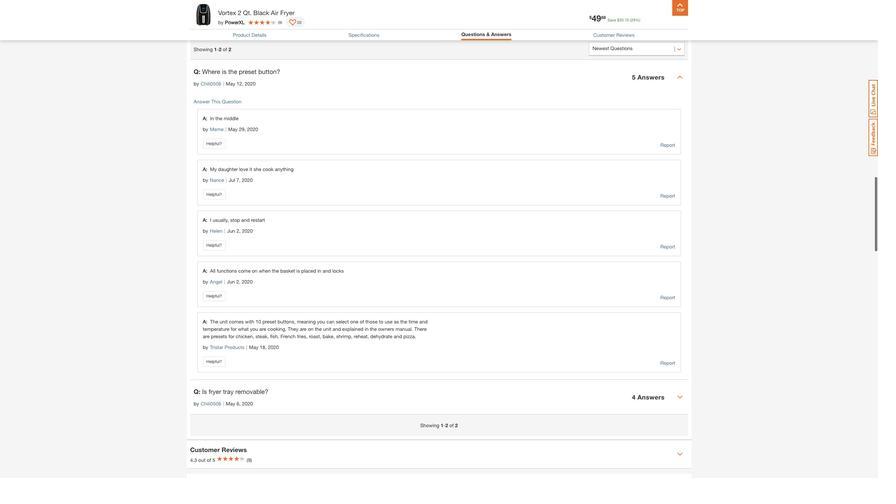 Task type: describe. For each thing, give the bounding box(es) containing it.
1 horizontal spatial showing
[[421, 423, 440, 429]]

shrimp,
[[336, 334, 353, 340]]

explained
[[342, 326, 364, 332]]

as
[[394, 319, 399, 325]]

helpful? for nance
[[207, 192, 222, 197]]

caret image
[[678, 452, 683, 458]]

questions & answers
[[462, 31, 512, 37]]

by powerxl
[[218, 19, 245, 25]]

details
[[252, 32, 267, 38]]

services
[[574, 18, 596, 25]]

and down select
[[333, 326, 341, 332]]

2 questions
[[194, 15, 233, 30]]

those
[[366, 319, 378, 325]]

manual.
[[396, 326, 413, 332]]

helen
[[210, 228, 223, 234]]

is
[[202, 388, 207, 396]]

daughter
[[218, 166, 238, 172]]

me
[[643, 18, 651, 25]]

2020 for stop
[[242, 228, 253, 234]]

by for where is the preset button?
[[194, 81, 199, 87]]

answer this question
[[194, 99, 242, 105]]

preset inside the unit comes with 10 preset buttons, meaning you can select one of those to use as the time and temperature for what you are cooking. they are on the unit and explained in the owners manual. there are presets for chicken, steak, fish, french fries, roast, bake, shrimp, reheat, dehydrate and pizza.
[[263, 319, 276, 325]]

diy button
[[605, 8, 627, 25]]

all
[[210, 268, 216, 274]]

meme
[[210, 126, 224, 132]]

in
[[210, 116, 214, 121]]

a: for a: in the middle
[[203, 116, 207, 121]]

9
[[279, 20, 281, 24]]

angel
[[210, 279, 223, 285]]

1 horizontal spatial 1
[[441, 423, 444, 429]]

2020 for love
[[242, 177, 253, 183]]

n
[[232, 13, 236, 20]]

2020 for middle
[[247, 126, 258, 132]]

helpful? for tristar products
[[207, 359, 222, 365]]

tristar
[[210, 345, 223, 351]]

report button for when
[[661, 294, 676, 302]]

by for i usually, stop and restart
[[203, 228, 208, 234]]

1 vertical spatial you
[[250, 326, 258, 332]]

of inside the unit comes with 10 preset buttons, meaning you can select one of those to use as the time and temperature for what you are cooking. they are on the unit and explained in the owners manual. there are presets for chicken, steak, fish, french fries, roast, bake, shrimp, reheat, dehydrate and pizza.
[[360, 319, 364, 325]]

love
[[239, 166, 248, 172]]

the
[[210, 319, 218, 325]]

product details
[[233, 32, 267, 38]]

usually,
[[213, 217, 229, 223]]

a: all functions come on when the basket is placed in and locks
[[203, 268, 344, 274]]

button?
[[258, 68, 280, 76]]

answer
[[194, 99, 210, 105]]

by for my daughter love it she cook anything
[[203, 177, 208, 183]]

the up roast,
[[315, 326, 322, 332]]

helpful? button for meme
[[203, 139, 226, 149]]

basket
[[281, 268, 295, 274]]

buttons,
[[278, 319, 296, 325]]

2, for stop
[[237, 228, 241, 234]]

10 inside the unit comes with 10 preset buttons, meaning you can select one of those to use as the time and temperature for what you are cooking. they are on the unit and explained in the owners manual. there are presets for chicken, steak, fish, french fries, roast, bake, shrimp, reheat, dehydrate and pizza.
[[256, 319, 261, 325]]

black
[[254, 9, 269, 16]]

qt.
[[243, 9, 252, 16]]

| for tray
[[223, 401, 224, 407]]

questions inside 2 questions
[[204, 20, 233, 28]]

by angel | jun 2, 2020
[[203, 279, 253, 285]]

a: for a: all functions come on when the basket is placed in and locks
[[203, 268, 207, 274]]

q: where is the preset button?
[[194, 68, 280, 76]]

specifications
[[349, 32, 380, 38]]

caret image for 5 answers
[[678, 74, 683, 80]]

1 vertical spatial questions
[[462, 31, 485, 37]]

by for the unit comes with 10 preset buttons, meaning you can select one of those to use as the time and temperature for what you are cooking. they are on the unit and explained in the owners manual. there are presets for chicken, steak, fish, french fries, roast, bake, shrimp, reheat, dehydrate and pizza.
[[203, 345, 208, 351]]

bake,
[[323, 334, 335, 340]]

n baton rouge
[[232, 13, 270, 20]]

$ 49 88 save $ 20 . 10 ( 29 %)
[[590, 13, 641, 23]]

4.3 out of 5
[[190, 457, 215, 463]]

2020 for tray
[[242, 401, 253, 407]]

6,
[[237, 401, 241, 407]]

9pm
[[266, 13, 278, 20]]

10 inside $ 49 88 save $ 20 . 10 ( 29 %)
[[625, 18, 629, 22]]

may for middle
[[228, 126, 238, 132]]

20 inside dropdown button
[[297, 20, 302, 24]]

roast,
[[309, 334, 322, 340]]

on inside the unit comes with 10 preset buttons, meaning you can select one of those to use as the time and temperature for what you are cooking. they are on the unit and explained in the owners manual. there are presets for chicken, steak, fish, french fries, roast, bake, shrimp, reheat, dehydrate and pizza.
[[308, 326, 314, 332]]

stop
[[230, 217, 240, 223]]

12,
[[237, 81, 244, 87]]

by meme | may 29, 2020
[[203, 126, 258, 132]]

comes
[[229, 319, 244, 325]]

use
[[385, 319, 393, 325]]

me button
[[635, 8, 658, 25]]

| for middle
[[226, 126, 227, 132]]

they
[[288, 326, 299, 332]]

1 horizontal spatial showing 1 - 2 of 2
[[421, 423, 458, 429]]

the right as
[[401, 319, 408, 325]]

there
[[415, 326, 427, 332]]

functions
[[217, 268, 237, 274]]

question for answer this question
[[222, 99, 242, 105]]

| for love
[[226, 177, 227, 183]]

by for in the middle
[[203, 126, 208, 132]]

meme button
[[210, 126, 224, 133]]

20 button
[[286, 17, 305, 27]]

4
[[632, 394, 636, 401]]

a: i usually, stop and restart
[[203, 217, 265, 223]]

Search Questions & Answers text field
[[293, 16, 529, 30]]

helpful? for angel
[[207, 294, 222, 299]]

5 inside questions element
[[632, 73, 636, 81]]

0 vertical spatial answers
[[492, 31, 512, 37]]

may left 18,
[[249, 345, 259, 351]]

( inside $ 49 88 save $ 20 . 10 ( 29 %)
[[631, 18, 632, 22]]

1 vertical spatial for
[[229, 334, 235, 340]]

0 vertical spatial 1
[[214, 46, 217, 52]]

she
[[254, 166, 262, 172]]

vortex
[[218, 9, 236, 16]]

product
[[233, 32, 250, 38]]

0 vertical spatial -
[[217, 46, 219, 52]]

air
[[271, 9, 279, 16]]

powerxl
[[225, 19, 245, 25]]

and down manual.
[[394, 334, 402, 340]]

0 vertical spatial reviews
[[617, 32, 635, 38]]

it
[[250, 166, 252, 172]]

by chili0506 | may 6, 2020
[[194, 401, 253, 407]]

2020 for the
[[245, 81, 256, 87]]

1 horizontal spatial customer reviews
[[594, 32, 635, 38]]

and right stop at top left
[[241, 217, 250, 223]]

0 vertical spatial for
[[231, 326, 237, 332]]

by for all functions come on when the basket is placed in and locks
[[203, 279, 208, 285]]

the down those
[[370, 326, 377, 332]]

feedback link image
[[869, 119, 879, 156]]

by nance | jul 7, 2020
[[203, 177, 253, 183]]

dehydrate
[[371, 334, 393, 340]]

this
[[212, 99, 221, 105]]

2020 right 18,
[[268, 345, 279, 351]]

5 report button from the top
[[661, 360, 676, 367]]

anything
[[275, 166, 294, 172]]

answers for 5 answers
[[638, 73, 665, 81]]

70815
[[297, 13, 313, 20]]

the up 12,
[[228, 68, 237, 76]]

owners
[[378, 326, 394, 332]]

0 horizontal spatial 5
[[213, 457, 215, 463]]

2020 for come
[[242, 279, 253, 285]]

the right in
[[216, 116, 222, 121]]

vortex 2 qt. black air fryer
[[218, 9, 295, 16]]

chili0506 button for where
[[201, 80, 221, 87]]

fryer
[[209, 388, 221, 396]]



Task type: vqa. For each thing, say whether or not it's contained in the screenshot.


Task type: locate. For each thing, give the bounding box(es) containing it.
0 horizontal spatial questions
[[204, 20, 233, 28]]

1 vertical spatial customer
[[190, 446, 220, 454]]

1 vertical spatial caret image
[[678, 395, 683, 400]]

helpful? for meme
[[207, 141, 222, 146]]

baton
[[237, 13, 252, 20]]

chili0506 button down fryer
[[201, 400, 221, 408]]

1 2, from the top
[[237, 228, 241, 234]]

1 horizontal spatial you
[[317, 319, 325, 325]]

helpful? down tristar
[[207, 359, 222, 365]]

0 vertical spatial you
[[317, 319, 325, 325]]

0 horizontal spatial showing
[[194, 46, 213, 52]]

chili0506 button
[[201, 80, 221, 87], [201, 400, 221, 408]]

1 vertical spatial showing 1 - 2 of 2
[[421, 423, 458, 429]]

2 vertical spatial answers
[[638, 394, 665, 401]]

are
[[260, 326, 266, 332], [300, 326, 307, 332], [203, 334, 210, 340]]

reviews up (9)
[[222, 446, 247, 454]]

0 vertical spatial 10
[[625, 18, 629, 22]]

1 horizontal spatial customer
[[594, 32, 615, 38]]

question for ask a question
[[633, 19, 660, 27]]

1 a: from the top
[[203, 116, 207, 121]]

5
[[632, 73, 636, 81], [213, 457, 215, 463]]

18,
[[260, 345, 267, 351]]

is
[[222, 68, 227, 76], [297, 268, 300, 274]]

1 horizontal spatial $
[[618, 18, 620, 22]]

1 caret image from the top
[[678, 74, 683, 80]]

3 report button from the top
[[661, 243, 676, 251]]

is right "basket"
[[297, 268, 300, 274]]

1 vertical spatial question
[[222, 99, 242, 105]]

presets
[[211, 334, 227, 340]]

0 horizontal spatial customer reviews
[[190, 446, 247, 454]]

1 helpful? button from the top
[[203, 139, 226, 149]]

caret image for 4 answers
[[678, 395, 683, 400]]

may left 29,
[[228, 126, 238, 132]]

29,
[[239, 126, 246, 132]]

you
[[317, 319, 325, 325], [250, 326, 258, 332]]

3 report from the top
[[661, 244, 676, 250]]

locks
[[333, 268, 344, 274]]

by for is fryer tray removable?
[[194, 401, 199, 407]]

0 vertical spatial preset
[[239, 68, 257, 76]]

2 jun from the top
[[227, 279, 235, 285]]

q: left where
[[194, 68, 200, 76]]

pizza.
[[404, 334, 416, 340]]

the home depot logo image
[[192, 6, 215, 28]]

and up there
[[420, 319, 428, 325]]

helpful? button down angel button
[[203, 291, 226, 302]]

in down those
[[365, 326, 369, 332]]

2 report from the top
[[661, 193, 676, 199]]

and left locks
[[323, 268, 331, 274]]

report for she
[[661, 193, 676, 199]]

customer down 'save'
[[594, 32, 615, 38]]

4 answers
[[632, 394, 665, 401]]

2 caret image from the top
[[678, 395, 683, 400]]

chicken,
[[236, 334, 254, 340]]

5 report from the top
[[661, 360, 676, 366]]

1 vertical spatial 10
[[256, 319, 261, 325]]

0 vertical spatial is
[[222, 68, 227, 76]]

helpful?
[[207, 141, 222, 146], [207, 192, 222, 197], [207, 243, 222, 248], [207, 294, 222, 299], [207, 359, 222, 365]]

you left can
[[317, 319, 325, 325]]

1 horizontal spatial question
[[633, 19, 660, 27]]

1 q: from the top
[[194, 68, 200, 76]]

a: for a: my daughter love it she cook anything
[[203, 166, 207, 172]]

0 horizontal spatial preset
[[239, 68, 257, 76]]

helpful? down angel button
[[207, 294, 222, 299]]

| down tray
[[223, 401, 224, 407]]

a
[[627, 19, 631, 27]]

$
[[590, 15, 592, 20], [618, 18, 620, 22]]

restart
[[251, 217, 265, 223]]

2, down come
[[236, 279, 241, 285]]

0 horizontal spatial 20
[[297, 20, 302, 24]]

reviews down a
[[617, 32, 635, 38]]

q: is fryer tray removable?
[[194, 388, 269, 396]]

0 horizontal spatial -
[[217, 46, 219, 52]]

1 vertical spatial answers
[[638, 73, 665, 81]]

$ left 88
[[590, 15, 592, 20]]

helpful? button for nance
[[203, 190, 226, 200]]

and
[[241, 217, 250, 223], [323, 268, 331, 274], [420, 319, 428, 325], [333, 326, 341, 332], [394, 334, 402, 340]]

caret image right the 5 answers
[[678, 74, 683, 80]]

1 horizontal spatial 5
[[632, 73, 636, 81]]

helpful? down meme button
[[207, 141, 222, 146]]

2 chili0506 from the top
[[201, 401, 221, 407]]

a: left my
[[203, 166, 207, 172]]

chili0506 button for is
[[201, 400, 221, 408]]

removable?
[[236, 388, 269, 396]]

7,
[[237, 177, 241, 183]]

4 report from the top
[[661, 295, 676, 301]]

0 horizontal spatial in
[[318, 268, 322, 274]]

4 helpful? from the top
[[207, 294, 222, 299]]

answers
[[492, 31, 512, 37], [638, 73, 665, 81], [638, 394, 665, 401]]

1 vertical spatial 1
[[441, 423, 444, 429]]

1 vertical spatial chili0506
[[201, 401, 221, 407]]

2 report button from the top
[[661, 192, 676, 200]]

q: for q: where is the preset button?
[[194, 68, 200, 76]]

are down 'temperature'
[[203, 334, 210, 340]]

1 horizontal spatial is
[[297, 268, 300, 274]]

question
[[633, 19, 660, 27], [222, 99, 242, 105]]

tray
[[223, 388, 234, 396]]

|
[[223, 81, 224, 87], [226, 126, 227, 132], [226, 177, 227, 183], [224, 228, 226, 234], [224, 279, 225, 285], [246, 345, 247, 351], [223, 401, 224, 407]]

)
[[281, 20, 282, 24]]

1 vertical spatial is
[[297, 268, 300, 274]]

the right when
[[272, 268, 279, 274]]

1 report from the top
[[661, 142, 676, 148]]

chili0506 down where
[[201, 81, 221, 87]]

| right meme in the top left of the page
[[226, 126, 227, 132]]

0 horizontal spatial on
[[252, 268, 258, 274]]

| left 12,
[[223, 81, 224, 87]]

meaning
[[297, 319, 316, 325]]

0 vertical spatial jun
[[227, 228, 235, 234]]

5 helpful? button from the top
[[203, 357, 226, 367]]

helpful? button
[[203, 139, 226, 149], [203, 190, 226, 200], [203, 240, 226, 251], [203, 291, 226, 302], [203, 357, 226, 367]]

1 horizontal spatial questions
[[462, 31, 485, 37]]

helpful? button down helen button
[[203, 240, 226, 251]]

helen button
[[210, 227, 223, 235]]

answer this question link
[[194, 99, 242, 105]]

is up by chili0506 | may 12, 2020
[[222, 68, 227, 76]]

customer reviews down ask
[[594, 32, 635, 38]]

1 vertical spatial showing
[[421, 423, 440, 429]]

| left jul
[[226, 177, 227, 183]]

ask a question button
[[589, 16, 685, 30]]

0 vertical spatial 2,
[[237, 228, 241, 234]]

2 2, from the top
[[236, 279, 241, 285]]

report
[[661, 142, 676, 148], [661, 193, 676, 199], [661, 244, 676, 250], [661, 295, 676, 301], [661, 360, 676, 366]]

product image image
[[192, 4, 215, 26]]

1 vertical spatial 2,
[[236, 279, 241, 285]]

5 answers
[[632, 73, 665, 81]]

answers for 4 answers
[[638, 394, 665, 401]]

helpful? for helen
[[207, 243, 222, 248]]

helpful? button down nance button
[[203, 190, 226, 200]]

49
[[592, 13, 602, 23]]

| right helen
[[224, 228, 226, 234]]

on down meaning
[[308, 326, 314, 332]]

0 horizontal spatial $
[[590, 15, 592, 20]]

1 vertical spatial unit
[[323, 326, 331, 332]]

2, down stop at top left
[[237, 228, 241, 234]]

| right angel
[[224, 279, 225, 285]]

questions & answers button
[[462, 31, 512, 39], [462, 31, 512, 37]]

2020 down restart
[[242, 228, 253, 234]]

1 jun from the top
[[227, 228, 235, 234]]

0 horizontal spatial (
[[278, 20, 279, 24]]

tristar products button
[[210, 344, 245, 352]]

0 horizontal spatial 1
[[214, 46, 217, 52]]

preset up cooking.
[[263, 319, 276, 325]]

display image
[[289, 19, 296, 26]]

ask a question
[[614, 19, 660, 27]]

caret image right '4 answers'
[[678, 395, 683, 400]]

2 helpful? button from the top
[[203, 190, 226, 200]]

2 horizontal spatial are
[[300, 326, 307, 332]]

0 vertical spatial 5
[[632, 73, 636, 81]]

report for when
[[661, 295, 676, 301]]

the unit comes with 10 preset buttons, meaning you can select one of those to use as the time and temperature for what you are cooking. they are on the unit and explained in the owners manual. there are presets for chicken, steak, fish, french fries, roast, bake, shrimp, reheat, dehydrate and pizza.
[[203, 319, 428, 340]]

chili0506 for is
[[201, 401, 221, 407]]

0 vertical spatial question
[[633, 19, 660, 27]]

fish,
[[270, 334, 279, 340]]

q: left is
[[194, 388, 200, 396]]

0 horizontal spatial you
[[250, 326, 258, 332]]

0 horizontal spatial reviews
[[222, 446, 247, 454]]

0 horizontal spatial is
[[222, 68, 227, 76]]

1 horizontal spatial in
[[365, 326, 369, 332]]

2 helpful? from the top
[[207, 192, 222, 197]]

helpful? button for tristar products
[[203, 357, 226, 367]]

french
[[281, 334, 296, 340]]

0 vertical spatial customer
[[594, 32, 615, 38]]

0 horizontal spatial 10
[[256, 319, 261, 325]]

question inside the ask a question button
[[633, 19, 660, 27]]

jun for usually,
[[227, 228, 235, 234]]

1 horizontal spatial on
[[308, 326, 314, 332]]

helpful? button down tristar
[[203, 357, 226, 367]]

1 horizontal spatial 10
[[625, 18, 629, 22]]

1 horizontal spatial preset
[[263, 319, 276, 325]]

1 vertical spatial -
[[444, 423, 446, 429]]

2, for come
[[236, 279, 241, 285]]

by
[[218, 19, 224, 25], [194, 81, 199, 87], [203, 126, 208, 132], [203, 177, 208, 183], [203, 228, 208, 234], [203, 279, 208, 285], [203, 345, 208, 351], [194, 401, 199, 407]]

report for restart
[[661, 244, 676, 250]]

q: for q: is fryer tray removable?
[[194, 388, 200, 396]]

unit right the
[[220, 319, 228, 325]]

you down with
[[250, 326, 258, 332]]

20 inside $ 49 88 save $ 20 . 10 ( 29 %)
[[620, 18, 624, 22]]

a: in the middle
[[203, 116, 239, 121]]

questions left the '&'
[[462, 31, 485, 37]]

0 vertical spatial on
[[252, 268, 258, 274]]

customer up 4.3 out of 5
[[190, 446, 220, 454]]

1 horizontal spatial reviews
[[617, 32, 635, 38]]

10 right with
[[256, 319, 261, 325]]

0 vertical spatial showing 1 - 2 of 2
[[194, 46, 231, 52]]

1 horizontal spatial are
[[260, 326, 266, 332]]

0 vertical spatial q:
[[194, 68, 200, 76]]

1
[[214, 46, 217, 52], [441, 423, 444, 429]]

are up fries,
[[300, 326, 307, 332]]

with
[[245, 319, 254, 325]]

1 horizontal spatial unit
[[323, 326, 331, 332]]

chili0506 for where
[[201, 81, 221, 87]]

0 horizontal spatial are
[[203, 334, 210, 340]]

1 vertical spatial in
[[365, 326, 369, 332]]

in inside the unit comes with 10 preset buttons, meaning you can select one of those to use as the time and temperature for what you are cooking. they are on the unit and explained in the owners manual. there are presets for chicken, steak, fish, french fries, roast, bake, shrimp, reheat, dehydrate and pizza.
[[365, 326, 369, 332]]

1 report button from the top
[[661, 141, 676, 149]]

reheat,
[[354, 334, 369, 340]]

0 vertical spatial questions
[[204, 20, 233, 28]]

preset up 12,
[[239, 68, 257, 76]]

helpful? down nance button
[[207, 192, 222, 197]]

1 horizontal spatial 20
[[620, 18, 624, 22]]

helpful? button down meme button
[[203, 139, 226, 149]]

may for the
[[226, 81, 235, 87]]

0 horizontal spatial showing 1 - 2 of 2
[[194, 46, 231, 52]]

2 q: from the top
[[194, 388, 200, 396]]

5 a: from the top
[[203, 319, 210, 325]]

jun down a: i usually, stop and restart
[[227, 228, 235, 234]]

1 vertical spatial q:
[[194, 388, 200, 396]]

4 a: from the top
[[203, 268, 207, 274]]

0 horizontal spatial customer
[[190, 446, 220, 454]]

helpful? down helen button
[[207, 243, 222, 248]]

(9)
[[247, 457, 252, 463]]

questions down the vortex
[[204, 20, 233, 28]]

for down comes
[[231, 326, 237, 332]]

$ left . at the top of the page
[[618, 18, 620, 22]]

1 vertical spatial preset
[[263, 319, 276, 325]]

| for the
[[223, 81, 224, 87]]

unit up bake,
[[323, 326, 331, 332]]

1 vertical spatial reviews
[[222, 446, 247, 454]]

caret image
[[678, 74, 683, 80], [678, 395, 683, 400]]

2 chili0506 button from the top
[[201, 400, 221, 408]]

0 vertical spatial unit
[[220, 319, 228, 325]]

.
[[624, 18, 625, 22]]

3 a: from the top
[[203, 217, 207, 223]]

cooking.
[[268, 326, 287, 332]]

helpful? button for angel
[[203, 291, 226, 302]]

in right placed
[[318, 268, 322, 274]]

0 vertical spatial showing
[[194, 46, 213, 52]]

&
[[487, 31, 490, 37]]

a: for a:
[[203, 319, 210, 325]]

0 vertical spatial customer reviews
[[594, 32, 635, 38]]

1 chili0506 button from the top
[[201, 80, 221, 87]]

chili0506
[[201, 81, 221, 87], [201, 401, 221, 407]]

a: up 'temperature'
[[203, 319, 210, 325]]

are up steak,
[[260, 326, 266, 332]]

2 a: from the top
[[203, 166, 207, 172]]

on left when
[[252, 268, 258, 274]]

on
[[252, 268, 258, 274], [308, 326, 314, 332]]

| for come
[[224, 279, 225, 285]]

customer reviews up 4.3 out of 5
[[190, 446, 247, 454]]

save
[[608, 18, 617, 22]]

angel button
[[210, 278, 223, 286]]

0 vertical spatial caret image
[[678, 74, 683, 80]]

3 helpful? button from the top
[[203, 240, 226, 251]]

0 vertical spatial in
[[318, 268, 322, 274]]

by chili0506 | may 12, 2020
[[194, 81, 256, 87]]

1 horizontal spatial (
[[631, 18, 632, 22]]

4.3
[[190, 457, 197, 463]]

questions element
[[190, 60, 688, 415]]

1 vertical spatial customer reviews
[[190, 446, 247, 454]]

0 vertical spatial chili0506 button
[[201, 80, 221, 87]]

a: left all
[[203, 268, 207, 274]]

in
[[318, 268, 322, 274], [365, 326, 369, 332]]

live chat image
[[869, 80, 879, 118]]

1 vertical spatial chili0506 button
[[201, 400, 221, 408]]

helpful? button for helen
[[203, 240, 226, 251]]

click to redirect to view my cart page image
[[670, 8, 679, 17]]

diy
[[611, 18, 620, 25]]

one
[[350, 319, 359, 325]]

| down chicken,
[[246, 345, 247, 351]]

1 vertical spatial on
[[308, 326, 314, 332]]

chili0506 button down where
[[201, 80, 221, 87]]

report button for she
[[661, 192, 676, 200]]

1 chili0506 from the top
[[201, 81, 221, 87]]

may left 6,
[[226, 401, 235, 407]]

by helen | jun 2, 2020
[[203, 228, 253, 234]]

2020 down come
[[242, 279, 253, 285]]

fries,
[[297, 334, 308, 340]]

( left )
[[278, 20, 279, 24]]

may for tray
[[226, 401, 235, 407]]

10 left 29
[[625, 18, 629, 22]]

3 helpful? from the top
[[207, 243, 222, 248]]

| for stop
[[224, 228, 226, 234]]

0 horizontal spatial unit
[[220, 319, 228, 325]]

1 vertical spatial jun
[[227, 279, 235, 285]]

jun down functions
[[227, 279, 235, 285]]

2020 right 12,
[[245, 81, 256, 87]]

chili0506 down fryer
[[201, 401, 221, 407]]

rouge
[[254, 13, 270, 20]]

temperature
[[203, 326, 230, 332]]

5 helpful? from the top
[[207, 359, 222, 365]]

report button for restart
[[661, 243, 676, 251]]

to
[[379, 319, 384, 325]]

( right . at the top of the page
[[631, 18, 632, 22]]

jun for functions
[[227, 279, 235, 285]]

1 horizontal spatial -
[[444, 423, 446, 429]]

of
[[223, 46, 227, 52], [360, 319, 364, 325], [450, 423, 454, 429], [207, 457, 211, 463]]

may left 12,
[[226, 81, 235, 87]]

can
[[327, 319, 335, 325]]

2020 right 29,
[[247, 126, 258, 132]]

a: left in
[[203, 116, 207, 121]]

out
[[198, 457, 206, 463]]

a: left i
[[203, 217, 207, 223]]

29
[[632, 18, 636, 22]]

for up products
[[229, 334, 235, 340]]

question inside questions element
[[222, 99, 242, 105]]

where
[[202, 68, 220, 76]]

2,
[[237, 228, 241, 234], [236, 279, 241, 285]]

a: my daughter love it she cook anything
[[203, 166, 294, 172]]

( 9 )
[[278, 20, 282, 24]]

0 horizontal spatial question
[[222, 99, 242, 105]]

2020 right 7,
[[242, 177, 253, 183]]

1 vertical spatial 5
[[213, 457, 215, 463]]

when
[[259, 268, 271, 274]]

4 helpful? button from the top
[[203, 291, 226, 302]]

1 helpful? from the top
[[207, 141, 222, 146]]

middle
[[224, 116, 239, 121]]

2020
[[245, 81, 256, 87], [247, 126, 258, 132], [242, 177, 253, 183], [242, 228, 253, 234], [242, 279, 253, 285], [268, 345, 279, 351], [242, 401, 253, 407]]

2020 right 6,
[[242, 401, 253, 407]]

a: for a: i usually, stop and restart
[[203, 217, 207, 223]]

0 vertical spatial chili0506
[[201, 81, 221, 87]]

4 report button from the top
[[661, 294, 676, 302]]



